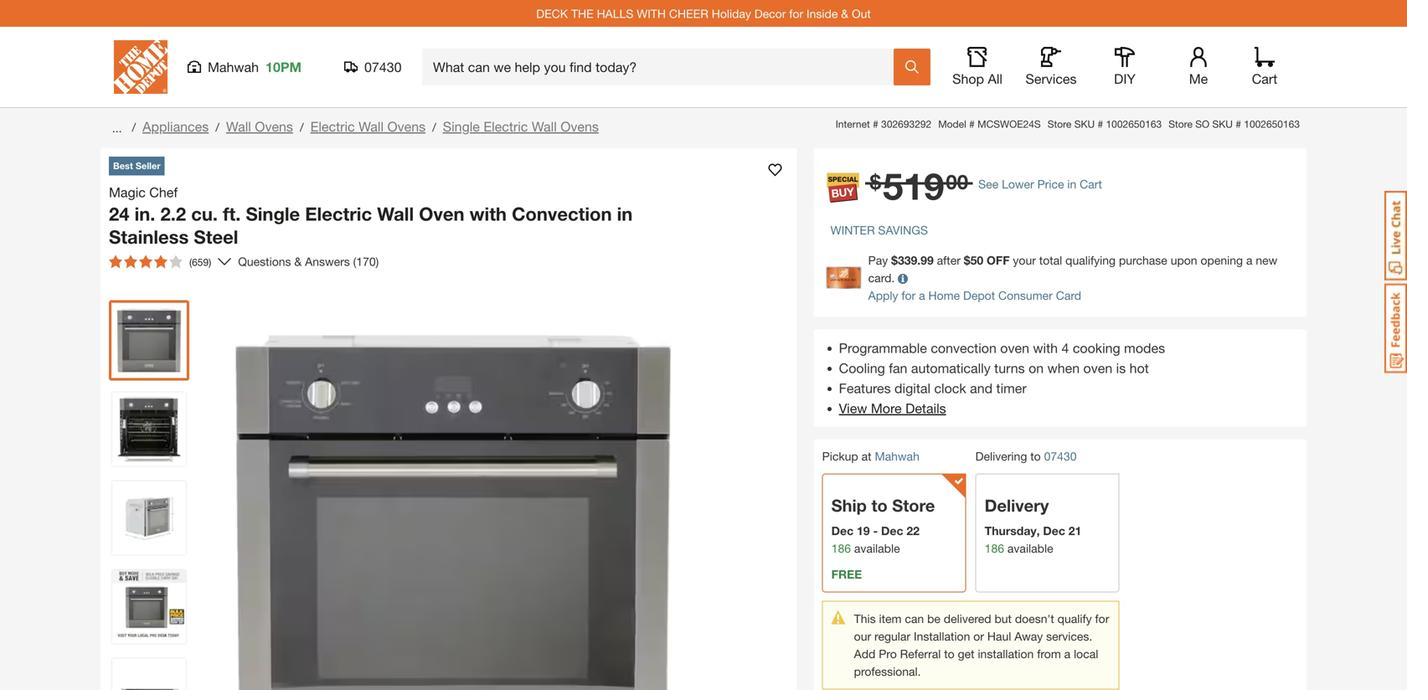 Task type: locate. For each thing, give the bounding box(es) containing it.
1 horizontal spatial available
[[1008, 542, 1054, 556]]

0 horizontal spatial &
[[294, 255, 302, 269]]

1 ovens from the left
[[255, 119, 293, 135]]

features
[[839, 380, 891, 396]]

clock
[[935, 380, 967, 396]]

holiday
[[712, 6, 752, 20]]

decor
[[755, 6, 786, 20]]

1 horizontal spatial mahwah
[[875, 449, 920, 463]]

sku
[[1075, 118, 1095, 130], [1213, 118, 1233, 130]]

1 horizontal spatial 1002650163
[[1245, 118, 1301, 130]]

2 / from the left
[[216, 120, 219, 134]]

a down services.
[[1065, 648, 1071, 661]]

programmable
[[839, 340, 928, 356]]

store
[[1048, 118, 1072, 130], [1169, 118, 1193, 130], [893, 496, 936, 516]]

cooking
[[1073, 340, 1121, 356]]

1 vertical spatial mahwah
[[875, 449, 920, 463]]

for
[[790, 6, 804, 20], [902, 289, 916, 302], [1096, 612, 1110, 626]]

2 horizontal spatial $
[[964, 253, 971, 267]]

0 vertical spatial oven
[[1001, 340, 1030, 356]]

1 horizontal spatial single
[[443, 119, 480, 135]]

or
[[974, 630, 985, 644]]

services button
[[1025, 47, 1079, 87]]

pickup at mahwah
[[823, 449, 920, 463]]

$ right 'after'
[[964, 253, 971, 267]]

0 vertical spatial mahwah
[[208, 59, 259, 75]]

1 vertical spatial to
[[872, 496, 888, 516]]

0 horizontal spatial with
[[470, 203, 507, 225]]

$ right pay
[[892, 253, 898, 267]]

$ inside $ 519 00
[[870, 170, 882, 194]]

1 # from the left
[[873, 118, 879, 130]]

for right qualify
[[1096, 612, 1110, 626]]

07430 up electric wall ovens link
[[365, 59, 402, 75]]

/ right electric wall ovens link
[[432, 120, 436, 134]]

this item can be delivered but doesn't qualify for our regular installation or haul away services. add pro referral to get installation from a local professional.
[[854, 612, 1110, 679]]

0 vertical spatial single
[[443, 119, 480, 135]]

/ right appliances
[[216, 120, 219, 134]]

cart right price
[[1080, 177, 1103, 191]]

delivery thursday, dec 21 186 available
[[985, 496, 1082, 556]]

339.99
[[898, 253, 934, 267]]

available inside delivery thursday, dec 21 186 available
[[1008, 542, 1054, 556]]

4
[[1062, 340, 1070, 356]]

1002650163 down diy
[[1107, 118, 1163, 130]]

and
[[971, 380, 993, 396]]

the
[[572, 6, 594, 20]]

model
[[939, 118, 967, 130]]

1 vertical spatial a
[[919, 289, 926, 302]]

0 horizontal spatial in
[[617, 203, 633, 225]]

see
[[979, 177, 999, 191]]

electric
[[311, 119, 355, 135], [484, 119, 528, 135], [305, 203, 372, 225]]

0 horizontal spatial 1002650163
[[1107, 118, 1163, 130]]

ovens
[[255, 119, 293, 135], [388, 119, 426, 135], [561, 119, 599, 135]]

1 186 from the left
[[832, 542, 851, 556]]

0 vertical spatial to
[[1031, 449, 1041, 463]]

07430 inside 'button'
[[365, 59, 402, 75]]

0 horizontal spatial for
[[790, 6, 804, 20]]

cheer
[[669, 6, 709, 20]]

& left answers
[[294, 255, 302, 269]]

2 horizontal spatial to
[[1031, 449, 1041, 463]]

oven up turns
[[1001, 340, 1030, 356]]

oven
[[1001, 340, 1030, 356], [1084, 360, 1113, 376]]

our
[[854, 630, 872, 644]]

wall inside magic chef 24 in. 2.2 cu. ft. single electric wall oven with convection in stainless steel
[[377, 203, 414, 225]]

mcswoe24s
[[978, 118, 1041, 130]]

answers
[[305, 255, 350, 269]]

1 dec from the left
[[832, 524, 854, 538]]

0 vertical spatial 07430
[[365, 59, 402, 75]]

1 horizontal spatial store
[[1048, 118, 1072, 130]]

1 horizontal spatial 186
[[985, 542, 1005, 556]]

to
[[1031, 449, 1041, 463], [872, 496, 888, 516], [945, 648, 955, 661]]

to inside delivering to 07430
[[1031, 449, 1041, 463]]

# right model
[[970, 118, 975, 130]]

best
[[113, 160, 133, 171]]

... button
[[109, 116, 125, 140]]

in inside magic chef 24 in. 2.2 cu. ft. single electric wall oven with convection in stainless steel
[[617, 203, 633, 225]]

2 horizontal spatial store
[[1169, 118, 1193, 130]]

1 horizontal spatial to
[[945, 648, 955, 661]]

186 up free
[[832, 542, 851, 556]]

1 horizontal spatial 07430
[[1045, 450, 1077, 464]]

1 vertical spatial &
[[294, 255, 302, 269]]

1 vertical spatial with
[[1034, 340, 1058, 356]]

0 horizontal spatial 186
[[832, 542, 851, 556]]

1 vertical spatial 07430
[[1045, 450, 1077, 464]]

to left get
[[945, 648, 955, 661]]

with left 4
[[1034, 340, 1058, 356]]

2 available from the left
[[1008, 542, 1054, 556]]

your
[[1014, 253, 1037, 267]]

a inside your total qualifying purchase upon opening a new card.
[[1247, 253, 1253, 267]]

4 / from the left
[[432, 120, 436, 134]]

519
[[883, 164, 945, 208]]

pay $ 339.99 after $ 50 off
[[869, 253, 1010, 267]]

a inside this item can be delivered but doesn't qualify for our regular installation or haul away services. add pro referral to get installation from a local professional.
[[1065, 648, 1071, 661]]

for down info icon
[[902, 289, 916, 302]]

1002650163 down cart link
[[1245, 118, 1301, 130]]

store down services
[[1048, 118, 1072, 130]]

to left 07430 link
[[1031, 449, 1041, 463]]

to up -
[[872, 496, 888, 516]]

available
[[855, 542, 901, 556], [1008, 542, 1054, 556]]

mahwah left 10pm
[[208, 59, 259, 75]]

apply for a home depot consumer card
[[869, 289, 1082, 302]]

07430 inside delivering to 07430
[[1045, 450, 1077, 464]]

2 vertical spatial for
[[1096, 612, 1110, 626]]

1 horizontal spatial sku
[[1213, 118, 1233, 130]]

0 horizontal spatial mahwah
[[208, 59, 259, 75]]

can
[[905, 612, 924, 626]]

mahwah
[[208, 59, 259, 75], [875, 449, 920, 463]]

sku right so
[[1213, 118, 1233, 130]]

appliances link
[[143, 119, 209, 135]]

0 vertical spatial in
[[1068, 177, 1077, 191]]

the home depot logo image
[[114, 40, 168, 94]]

get
[[958, 648, 975, 661]]

/ right wall ovens 'link'
[[300, 120, 304, 134]]

1 horizontal spatial dec
[[882, 524, 904, 538]]

shop all
[[953, 71, 1003, 87]]

2 # from the left
[[970, 118, 975, 130]]

pro
[[879, 648, 897, 661]]

card.
[[869, 271, 895, 285]]

for left inside
[[790, 6, 804, 20]]

186 down the thursday,
[[985, 542, 1005, 556]]

07430
[[365, 59, 402, 75], [1045, 450, 1077, 464]]

deck the halls with cheer holiday decor for inside & out link
[[537, 6, 871, 20]]

ft.
[[223, 203, 241, 225]]

1 vertical spatial cart
[[1080, 177, 1103, 191]]

# right so
[[1236, 118, 1242, 130]]

1 vertical spatial in
[[617, 203, 633, 225]]

10pm
[[266, 59, 302, 75]]

stainless steel magic chef single electric wall ovens mcswoe24s 40.2 image
[[112, 481, 186, 555]]

3 / from the left
[[300, 120, 304, 134]]

0 vertical spatial cart
[[1253, 71, 1278, 87]]

$
[[870, 170, 882, 194], [892, 253, 898, 267], [964, 253, 971, 267]]

available down -
[[855, 542, 901, 556]]

/
[[132, 120, 136, 134], [216, 120, 219, 134], [300, 120, 304, 134], [432, 120, 436, 134]]

2 horizontal spatial ovens
[[561, 119, 599, 135]]

lower
[[1002, 177, 1035, 191]]

3 ovens from the left
[[561, 119, 599, 135]]

# right the internet
[[873, 118, 879, 130]]

0 horizontal spatial $
[[870, 170, 882, 194]]

0 vertical spatial with
[[470, 203, 507, 225]]

shop
[[953, 71, 985, 87]]

2 186 from the left
[[985, 542, 1005, 556]]

(659) link
[[102, 248, 231, 275]]

0 horizontal spatial store
[[893, 496, 936, 516]]

dec inside delivery thursday, dec 21 186 available
[[1044, 524, 1066, 538]]

store left so
[[1169, 118, 1193, 130]]

cart inside 'see lower price in cart' link
[[1080, 177, 1103, 191]]

1 vertical spatial single
[[246, 203, 300, 225]]

for inside this item can be delivered but doesn't qualify for our regular installation or haul away services. add pro referral to get installation from a local professional.
[[1096, 612, 1110, 626]]

in right convection
[[617, 203, 633, 225]]

delivering to 07430
[[976, 449, 1077, 464]]

& left out
[[842, 6, 849, 20]]

0 horizontal spatial ovens
[[255, 119, 293, 135]]

50
[[971, 253, 984, 267]]

to inside this item can be delivered but doesn't qualify for our regular installation or haul away services. add pro referral to get installation from a local professional.
[[945, 648, 955, 661]]

oven down cooking
[[1084, 360, 1113, 376]]

... / appliances / wall ovens / electric wall ovens / single electric wall ovens
[[109, 119, 599, 135]]

store up 22
[[893, 496, 936, 516]]

available down the thursday,
[[1008, 542, 1054, 556]]

186 inside ship to store dec 19 - dec 22 186 available
[[832, 542, 851, 556]]

services
[[1026, 71, 1077, 87]]

cart right me
[[1253, 71, 1278, 87]]

0 horizontal spatial available
[[855, 542, 901, 556]]

referral
[[901, 648, 941, 661]]

to for store
[[872, 496, 888, 516]]

0 horizontal spatial cart
[[1080, 177, 1103, 191]]

diy
[[1115, 71, 1136, 87]]

1 horizontal spatial ovens
[[388, 119, 426, 135]]

2 horizontal spatial dec
[[1044, 524, 1066, 538]]

internet # 302693292 model # mcswoe24s store sku # 1002650163 store so sku # 1002650163
[[836, 118, 1301, 130]]

store inside ship to store dec 19 - dec 22 186 available
[[893, 496, 936, 516]]

3 # from the left
[[1098, 118, 1104, 130]]

# down diy button
[[1098, 118, 1104, 130]]

stainless steel magic chef single electric wall ovens mcswoe24s a0.3 image
[[112, 570, 186, 644]]

so
[[1196, 118, 1210, 130]]

1 horizontal spatial with
[[1034, 340, 1058, 356]]

0 horizontal spatial sku
[[1075, 118, 1095, 130]]

apply
[[869, 289, 899, 302]]

out
[[852, 6, 871, 20]]

magic
[[109, 184, 146, 200]]

to inside ship to store dec 19 - dec 22 186 available
[[872, 496, 888, 516]]

qualifying
[[1066, 253, 1116, 267]]

1 horizontal spatial &
[[842, 6, 849, 20]]

sku down services
[[1075, 118, 1095, 130]]

186 inside delivery thursday, dec 21 186 available
[[985, 542, 1005, 556]]

1 available from the left
[[855, 542, 901, 556]]

with right oven
[[470, 203, 507, 225]]

professional.
[[854, 665, 921, 679]]

07430 right delivering
[[1045, 450, 1077, 464]]

2 vertical spatial a
[[1065, 648, 1071, 661]]

2 1002650163 from the left
[[1245, 118, 1301, 130]]

/ right ...
[[132, 120, 136, 134]]

a left home
[[919, 289, 926, 302]]

0 vertical spatial a
[[1247, 253, 1253, 267]]

dec
[[832, 524, 854, 538], [882, 524, 904, 538], [1044, 524, 1066, 538]]

1 vertical spatial for
[[902, 289, 916, 302]]

1 horizontal spatial a
[[1065, 648, 1071, 661]]

local
[[1074, 648, 1099, 661]]

in
[[1068, 177, 1077, 191], [617, 203, 633, 225]]

1 horizontal spatial $
[[892, 253, 898, 267]]

0 horizontal spatial single
[[246, 203, 300, 225]]

in right price
[[1068, 177, 1077, 191]]

2 horizontal spatial for
[[1096, 612, 1110, 626]]

installation
[[978, 648, 1034, 661]]

is
[[1117, 360, 1126, 376]]

1 horizontal spatial in
[[1068, 177, 1077, 191]]

1 horizontal spatial cart
[[1253, 71, 1278, 87]]

to for 07430
[[1031, 449, 1041, 463]]

mahwah right the at
[[875, 449, 920, 463]]

$ left 519
[[870, 170, 882, 194]]

0 vertical spatial &
[[842, 6, 849, 20]]

0 horizontal spatial oven
[[1001, 340, 1030, 356]]

dec left 19
[[832, 524, 854, 538]]

1 horizontal spatial oven
[[1084, 360, 1113, 376]]

0 horizontal spatial dec
[[832, 524, 854, 538]]

1 vertical spatial oven
[[1084, 360, 1113, 376]]

a left new
[[1247, 253, 1253, 267]]

2 horizontal spatial a
[[1247, 253, 1253, 267]]

oven
[[419, 203, 465, 225]]

0 horizontal spatial to
[[872, 496, 888, 516]]

3 dec from the left
[[1044, 524, 1066, 538]]

dec right -
[[882, 524, 904, 538]]

0 horizontal spatial 07430
[[365, 59, 402, 75]]

stainless steel magic chef single electric wall ovens mcswoe24s 64.0 image
[[112, 304, 186, 378]]

dec left '21' in the right of the page
[[1044, 524, 1066, 538]]

digital
[[895, 380, 931, 396]]

2 vertical spatial to
[[945, 648, 955, 661]]



Task type: describe. For each thing, give the bounding box(es) containing it.
ship to store dec 19 - dec 22 186 available
[[832, 496, 936, 556]]

view
[[839, 400, 868, 416]]

in.
[[135, 203, 155, 225]]

apply for a home depot consumer card link
[[869, 289, 1082, 302]]

2 dec from the left
[[882, 524, 904, 538]]

me
[[1190, 71, 1209, 87]]

convection
[[512, 203, 612, 225]]

winter savings button
[[831, 221, 928, 239]]

2.2
[[161, 203, 186, 225]]

mahwah 10pm
[[208, 59, 302, 75]]

single inside magic chef 24 in. 2.2 cu. ft. single electric wall oven with convection in stainless steel
[[246, 203, 300, 225]]

timer
[[997, 380, 1027, 396]]

302693292
[[882, 118, 932, 130]]

...
[[112, 121, 122, 135]]

(170)
[[353, 255, 379, 269]]

programmable convection oven with 4 cooking modes cooling fan automatically turns on when oven is hot features digital clock and timer view more details
[[839, 340, 1166, 416]]

all
[[988, 71, 1003, 87]]

automatically
[[912, 360, 991, 376]]

card
[[1057, 289, 1082, 302]]

4 # from the left
[[1236, 118, 1242, 130]]

pickup
[[823, 449, 859, 463]]

regular
[[875, 630, 911, 644]]

when
[[1048, 360, 1080, 376]]

live chat image
[[1385, 191, 1408, 281]]

1 1002650163 from the left
[[1107, 118, 1163, 130]]

4 stars image
[[109, 255, 183, 269]]

chef
[[149, 184, 178, 200]]

cart inside cart link
[[1253, 71, 1278, 87]]

available inside ship to store dec 19 - dec 22 186 available
[[855, 542, 901, 556]]

mahwah button
[[875, 449, 920, 463]]

free
[[832, 568, 863, 582]]

22
[[907, 524, 920, 538]]

0 vertical spatial for
[[790, 6, 804, 20]]

delivery
[[985, 496, 1049, 516]]

feedback link image
[[1385, 283, 1408, 374]]

price
[[1038, 177, 1065, 191]]

0 horizontal spatial a
[[919, 289, 926, 302]]

(659) button
[[102, 248, 218, 275]]

turns
[[995, 360, 1025, 376]]

with
[[637, 6, 666, 20]]

1 horizontal spatial for
[[902, 289, 916, 302]]

2 ovens from the left
[[388, 119, 426, 135]]

What can we help you find today? search field
[[433, 49, 893, 85]]

electric inside magic chef 24 in. 2.2 cu. ft. single electric wall oven with convection in stainless steel
[[305, 203, 372, 225]]

stainless steel magic chef single electric wall ovens mcswoe24s e1.1 image
[[112, 393, 186, 466]]

seller
[[136, 160, 161, 171]]

steel
[[194, 226, 238, 248]]

stainless steel magic chef single electric wall ovens mcswoe24s 1d.4 image
[[112, 659, 186, 691]]

pay
[[869, 253, 889, 267]]

00
[[946, 170, 969, 194]]

opening
[[1201, 253, 1244, 267]]

cart link
[[1247, 47, 1284, 87]]

1 sku from the left
[[1075, 118, 1095, 130]]

delivering
[[976, 449, 1028, 463]]

shop all button
[[951, 47, 1005, 87]]

single inside ... / appliances / wall ovens / electric wall ovens / single electric wall ovens
[[443, 119, 480, 135]]

24
[[109, 203, 129, 225]]

modes
[[1125, 340, 1166, 356]]

depot
[[964, 289, 996, 302]]

installation
[[914, 630, 971, 644]]

with inside magic chef 24 in. 2.2 cu. ft. single electric wall oven with convection in stainless steel
[[470, 203, 507, 225]]

new
[[1256, 253, 1278, 267]]

$ 519 00
[[870, 164, 969, 208]]

this
[[854, 612, 876, 626]]

wall ovens link
[[226, 119, 293, 135]]

halls
[[597, 6, 634, 20]]

fan
[[889, 360, 908, 376]]

winter
[[831, 223, 875, 237]]

see lower price in cart link
[[979, 176, 1103, 193]]

apply now image
[[827, 267, 869, 289]]

with inside programmable convection oven with 4 cooking modes cooling fan automatically turns on when oven is hot features digital clock and timer view more details
[[1034, 340, 1058, 356]]

away
[[1015, 630, 1044, 644]]

see lower price in cart
[[979, 177, 1103, 191]]

doesn't
[[1016, 612, 1055, 626]]

services.
[[1047, 630, 1093, 644]]

single electric wall ovens link
[[443, 119, 599, 135]]

21
[[1069, 524, 1082, 538]]

be
[[928, 612, 941, 626]]

consumer
[[999, 289, 1053, 302]]

internet
[[836, 118, 871, 130]]

at
[[862, 449, 872, 463]]

diy button
[[1099, 47, 1152, 87]]

magic chef 24 in. 2.2 cu. ft. single electric wall oven with convection in stainless steel
[[109, 184, 633, 248]]

on
[[1029, 360, 1044, 376]]

convection
[[931, 340, 997, 356]]

off
[[987, 253, 1010, 267]]

total
[[1040, 253, 1063, 267]]

electric wall ovens link
[[311, 119, 426, 135]]

haul
[[988, 630, 1012, 644]]

2 sku from the left
[[1213, 118, 1233, 130]]

your total qualifying purchase upon opening a new card.
[[869, 253, 1278, 285]]

deck
[[537, 6, 568, 20]]

item
[[879, 612, 902, 626]]

add
[[854, 648, 876, 661]]

1 / from the left
[[132, 120, 136, 134]]

07430 button
[[344, 59, 402, 75]]

stainless
[[109, 226, 189, 248]]

hot
[[1130, 360, 1150, 376]]

upon
[[1171, 253, 1198, 267]]

but
[[995, 612, 1012, 626]]

questions
[[238, 255, 291, 269]]

questions & answers (170)
[[238, 255, 379, 269]]

info image
[[899, 274, 909, 284]]

from
[[1038, 648, 1062, 661]]



Task type: vqa. For each thing, say whether or not it's contained in the screenshot.
'ENJOY' IMAGE
no



